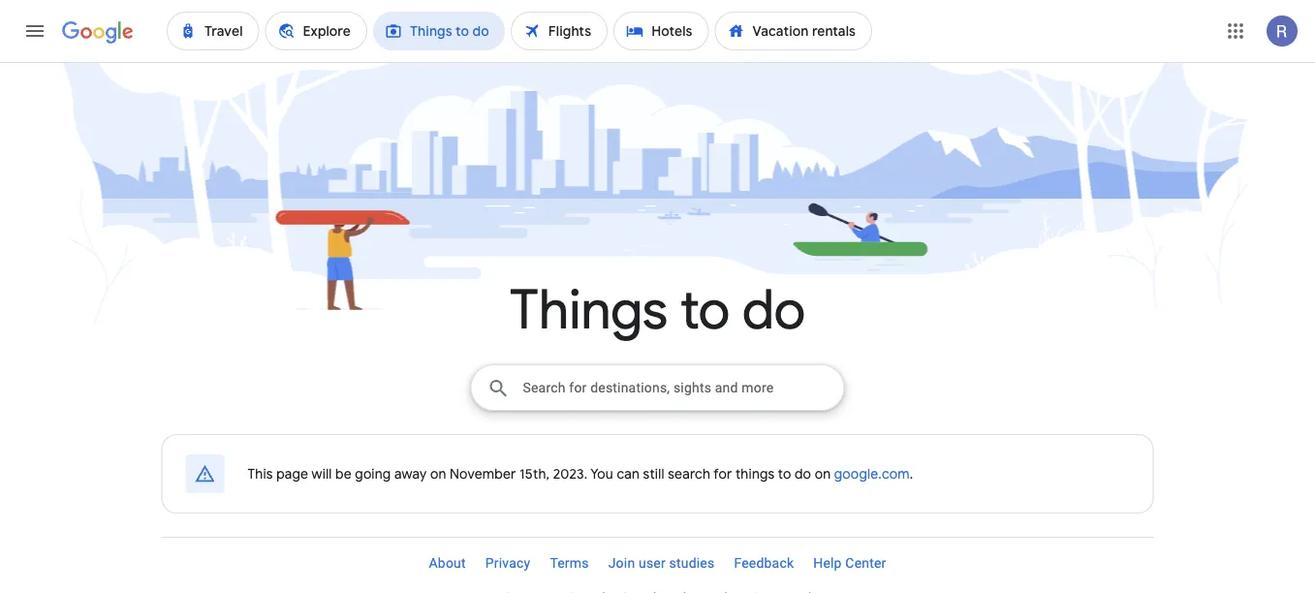 Task type: vqa. For each thing, say whether or not it's contained in the screenshot.
on to the right
yes



Task type: describe. For each thing, give the bounding box(es) containing it.
about
[[429, 555, 466, 571]]

things to do heading
[[53, 276, 1263, 345]]

privacy
[[485, 555, 531, 571]]

join user studies link
[[599, 548, 725, 579]]

this
[[248, 465, 273, 483]]

join user studies
[[609, 555, 715, 571]]

feedback
[[734, 555, 794, 571]]

main menu image
[[23, 19, 47, 43]]

0 horizontal spatial to
[[681, 276, 730, 345]]

things to do main content
[[0, 62, 1316, 514]]

1 on from the left
[[430, 465, 446, 483]]

google.com link
[[835, 465, 910, 483]]

15th,
[[520, 465, 550, 483]]

be
[[336, 465, 352, 483]]

2 on from the left
[[815, 465, 831, 483]]

for
[[714, 465, 732, 483]]

feedback link
[[725, 548, 804, 579]]

going
[[355, 465, 391, 483]]

away
[[395, 465, 427, 483]]

terms
[[550, 555, 589, 571]]

november
[[450, 465, 516, 483]]



Task type: locate. For each thing, give the bounding box(es) containing it.
about link
[[419, 548, 476, 579]]

to up search for destinations, sights and more text field
[[681, 276, 730, 345]]

on
[[430, 465, 446, 483], [815, 465, 831, 483]]

you
[[591, 465, 614, 483]]

help center
[[814, 555, 887, 571]]

terms link
[[540, 548, 599, 579]]

this page will be going away on november 15th, 2023. you can still search for things to do on google.com .
[[248, 465, 914, 483]]

will
[[312, 465, 332, 483]]

on right away
[[430, 465, 446, 483]]

center
[[846, 555, 887, 571]]

to right things
[[778, 465, 792, 483]]

0 horizontal spatial on
[[430, 465, 446, 483]]

2023.
[[553, 465, 588, 483]]

things
[[736, 465, 775, 483]]

.
[[910, 465, 914, 483]]

help center link
[[804, 548, 896, 579]]

help
[[814, 555, 842, 571]]

search
[[668, 465, 711, 483]]

Search for destinations, sights and more text field
[[522, 366, 844, 410]]

google.com
[[835, 465, 910, 483]]

to
[[681, 276, 730, 345], [778, 465, 792, 483]]

0 vertical spatial do
[[743, 276, 806, 345]]

on left google.com
[[815, 465, 831, 483]]

1 vertical spatial to
[[778, 465, 792, 483]]

studies
[[670, 555, 715, 571]]

1 horizontal spatial on
[[815, 465, 831, 483]]

can
[[617, 465, 640, 483]]

privacy link
[[476, 548, 540, 579]]

page
[[277, 465, 308, 483]]

do
[[743, 276, 806, 345], [795, 465, 812, 483]]

still
[[643, 465, 665, 483]]

things to do
[[510, 276, 806, 345]]

join
[[609, 555, 635, 571]]

1 horizontal spatial to
[[778, 465, 792, 483]]

0 vertical spatial to
[[681, 276, 730, 345]]

user
[[639, 555, 666, 571]]

1 vertical spatial do
[[795, 465, 812, 483]]

things
[[510, 276, 668, 345]]



